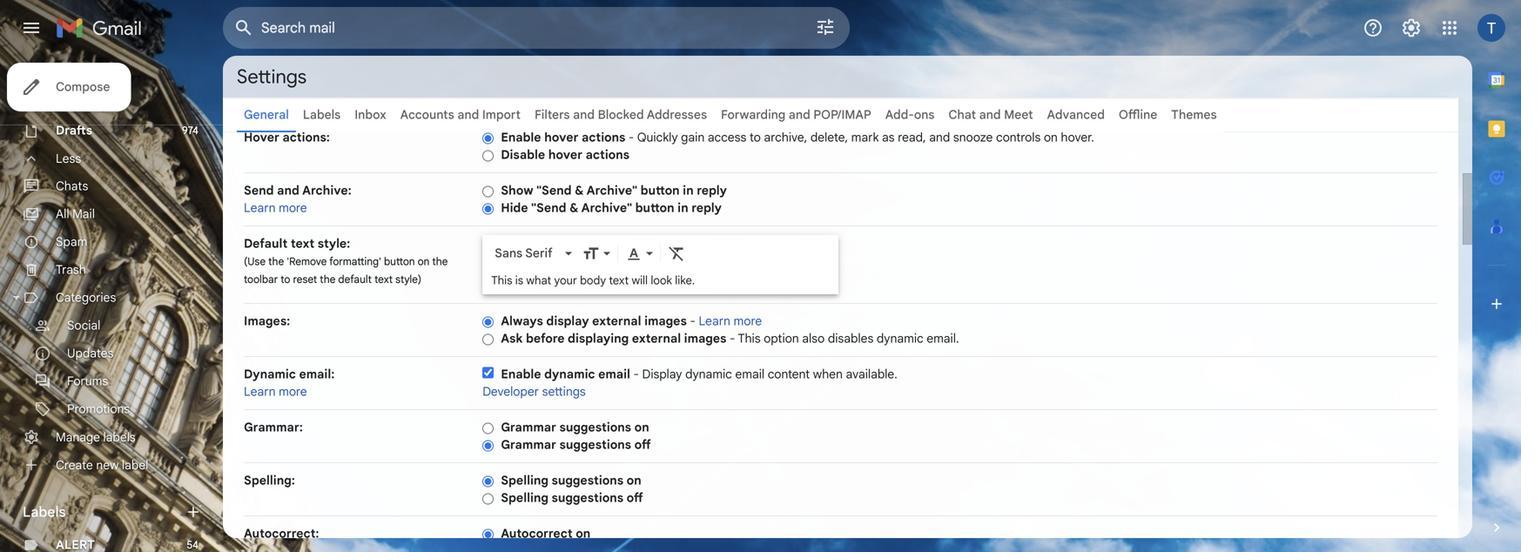 Task type: vqa. For each thing, say whether or not it's contained in the screenshot.
Enable dynamic email - Display dynamic email content when available. Developer settings
yes



Task type: describe. For each thing, give the bounding box(es) containing it.
ask before displaying external images - this option also disables dynamic email.
[[501, 331, 959, 346]]

autocorrect
[[501, 526, 573, 541]]

drafts
[[56, 123, 92, 138]]

0 vertical spatial this
[[491, 273, 513, 287]]

grammar for grammar suggestions on
[[501, 420, 557, 435]]

suggestions for spelling suggestions on
[[552, 473, 624, 488]]

compose
[[56, 79, 110, 95]]

updates link
[[67, 346, 114, 361]]

reply for hide "send & archive" button in reply
[[692, 200, 722, 216]]

displaying
[[568, 331, 629, 346]]

on left hover.
[[1044, 130, 1058, 145]]

always
[[501, 314, 543, 329]]

0 horizontal spatial dynamic
[[544, 367, 595, 382]]

suggestions for grammar suggestions on
[[560, 420, 631, 435]]

chats link
[[56, 179, 88, 194]]

actions:
[[283, 130, 330, 145]]

formatting'
[[329, 255, 381, 268]]

categories link
[[56, 290, 116, 305]]

labels for labels link
[[303, 107, 341, 122]]

spelling suggestions off
[[501, 490, 643, 506]]

reset
[[293, 273, 317, 286]]

spelling suggestions on
[[501, 473, 642, 488]]

1 vertical spatial more
[[734, 314, 762, 329]]

hide "send & archive" button in reply
[[501, 200, 722, 216]]

display
[[546, 314, 589, 329]]

create new label link
[[56, 457, 148, 473]]

option
[[764, 331, 799, 346]]

import
[[482, 107, 521, 122]]

what
[[526, 273, 552, 287]]

advanced link
[[1047, 107, 1105, 122]]

enable dynamic email - display dynamic email content when available. developer settings
[[483, 367, 898, 399]]

default
[[244, 236, 288, 251]]

less button
[[0, 145, 209, 172]]

spam
[[56, 234, 87, 250]]

Hide "Send & Archive" button in reply radio
[[483, 202, 494, 215]]

dynamic
[[244, 367, 296, 382]]

trash link
[[56, 262, 86, 277]]

(use
[[244, 255, 266, 268]]

Ask before displaying external images radio
[[483, 333, 494, 346]]

inbox link
[[355, 107, 386, 122]]

manage labels link
[[56, 430, 136, 445]]

and for pop/imap
[[789, 107, 811, 122]]

forums
[[67, 374, 108, 389]]

learn more link for and
[[244, 200, 307, 216]]

new
[[96, 457, 119, 473]]

offline link
[[1119, 107, 1158, 122]]

reply for show "send & archive" button in reply
[[697, 183, 727, 198]]

search mail image
[[228, 12, 260, 44]]

chat
[[949, 107, 976, 122]]

your
[[554, 273, 577, 287]]

chat and meet link
[[949, 107, 1033, 122]]

autocorrect:
[[244, 526, 319, 541]]

advanced search options image
[[808, 10, 843, 44]]

0 vertical spatial images
[[645, 314, 687, 329]]

ask
[[501, 331, 523, 346]]

off for grammar suggestions off
[[635, 437, 651, 452]]

settings
[[542, 384, 586, 399]]

"send for hide
[[531, 200, 567, 216]]

disable hover actions
[[501, 147, 630, 162]]

enable for enable hover actions
[[501, 130, 541, 145]]

- up the ask before displaying external images - this option also disables dynamic email.
[[690, 314, 696, 329]]

Enable hover actions radio
[[483, 132, 494, 145]]

themes link
[[1172, 107, 1217, 122]]

chat and meet
[[949, 107, 1033, 122]]

will
[[632, 273, 648, 287]]

developer settings link
[[483, 384, 586, 399]]

enable hover actions - quickly gain access to archive, delete, mark as read, and snooze controls on hover.
[[501, 130, 1095, 145]]

label
[[122, 457, 148, 473]]

read,
[[898, 130, 926, 145]]

add-
[[886, 107, 914, 122]]

2 horizontal spatial dynamic
[[877, 331, 924, 346]]

on inside default text style: (use the 'remove formatting' button on the toolbar to reset the default text style)
[[418, 255, 430, 268]]

Grammar suggestions on radio
[[483, 422, 494, 435]]

more inside dynamic email: learn more
[[279, 384, 307, 399]]

blocked
[[598, 107, 644, 122]]

accounts and import
[[400, 107, 521, 122]]

& for hide
[[570, 200, 579, 216]]

content
[[768, 367, 810, 382]]

manage
[[56, 430, 100, 445]]

all
[[56, 206, 69, 222]]

toolbar
[[244, 273, 278, 286]]

promotions
[[67, 402, 130, 417]]

archive" for show
[[587, 183, 638, 198]]

promotions link
[[67, 402, 130, 417]]

dynamic email: learn more
[[244, 367, 335, 399]]

labels navigation
[[0, 0, 223, 552]]

compose button
[[7, 63, 131, 111]]

archive:
[[302, 183, 352, 198]]

2 horizontal spatial the
[[432, 255, 448, 268]]

enable for enable dynamic email
[[501, 367, 541, 382]]

1 horizontal spatial text
[[375, 273, 393, 286]]

controls
[[996, 130, 1041, 145]]

and down ons
[[929, 130, 950, 145]]

& for show
[[575, 183, 584, 198]]

actions for enable
[[582, 130, 626, 145]]

social
[[67, 318, 101, 333]]

1 vertical spatial learn
[[699, 314, 731, 329]]

learn inside dynamic email: learn more
[[244, 384, 276, 399]]

this is what your body text will look like.
[[491, 273, 695, 287]]

grammar suggestions off
[[501, 437, 651, 452]]

1 horizontal spatial the
[[320, 273, 336, 286]]

support image
[[1363, 17, 1384, 38]]

actions for disable
[[586, 147, 630, 162]]

labels link
[[303, 107, 341, 122]]

learn more link for email:
[[244, 384, 307, 399]]

filters and blocked addresses
[[535, 107, 707, 122]]

chats
[[56, 179, 88, 194]]

display
[[642, 367, 682, 382]]

mark
[[851, 130, 879, 145]]

add-ons
[[886, 107, 935, 122]]

button for hide "send & archive" button in reply
[[635, 200, 675, 216]]

spelling for spelling suggestions on
[[501, 473, 549, 488]]

on up spelling suggestions off
[[627, 473, 642, 488]]

sans
[[495, 245, 523, 261]]

- down blocked on the top left of page
[[629, 130, 634, 145]]

always display external images - learn more
[[501, 314, 762, 329]]

suggestions for grammar suggestions off
[[560, 437, 631, 452]]

hide
[[501, 200, 528, 216]]

grammar:
[[244, 420, 303, 435]]

send and archive: learn more
[[244, 183, 352, 216]]

hover actions:
[[244, 130, 330, 145]]

"send for show
[[537, 183, 572, 198]]

1 vertical spatial images
[[684, 331, 727, 346]]

hover
[[244, 130, 279, 145]]

0 horizontal spatial text
[[291, 236, 315, 251]]

style:
[[318, 236, 350, 251]]

and for blocked
[[573, 107, 595, 122]]



Task type: locate. For each thing, give the bounding box(es) containing it.
actions down filters and blocked addresses link
[[582, 130, 626, 145]]

enable
[[501, 130, 541, 145], [501, 367, 541, 382]]

more down dynamic
[[279, 384, 307, 399]]

suggestions down grammar suggestions on
[[560, 437, 631, 452]]

and for meet
[[980, 107, 1001, 122]]

and up enable hover actions - quickly gain access to archive, delete, mark as read, and snooze controls on hover.
[[789, 107, 811, 122]]

grammar down developer settings link
[[501, 420, 557, 435]]

this left option
[[738, 331, 761, 346]]

access
[[708, 130, 747, 145]]

0 horizontal spatial the
[[268, 255, 284, 268]]

on down spelling suggestions off
[[576, 526, 591, 541]]

1 vertical spatial labels
[[23, 503, 66, 521]]

available.
[[846, 367, 898, 382]]

in up remove formatting ‪(⌘\)‬ image
[[678, 200, 689, 216]]

create
[[56, 457, 93, 473]]

archive" down show "send & archive" button in reply
[[582, 200, 632, 216]]

in for hide "send & archive" button in reply
[[678, 200, 689, 216]]

more up the ask before displaying external images - this option also disables dynamic email.
[[734, 314, 762, 329]]

0 vertical spatial more
[[279, 200, 307, 216]]

0 vertical spatial "send
[[537, 183, 572, 198]]

0 horizontal spatial email
[[598, 367, 631, 382]]

email.
[[927, 331, 959, 346]]

spelling right spelling suggestions off option
[[501, 490, 549, 506]]

more down archive:
[[279, 200, 307, 216]]

accounts and import link
[[400, 107, 521, 122]]

1 vertical spatial in
[[678, 200, 689, 216]]

sans serif
[[495, 245, 553, 261]]

- inside enable dynamic email - display dynamic email content when available. developer settings
[[634, 367, 639, 382]]

general link
[[244, 107, 289, 122]]

pop/imap
[[814, 107, 872, 122]]

in
[[683, 183, 694, 198], [678, 200, 689, 216]]

images up enable dynamic email - display dynamic email content when available. developer settings
[[684, 331, 727, 346]]

0 vertical spatial in
[[683, 183, 694, 198]]

1 vertical spatial external
[[632, 331, 681, 346]]

to down the forwarding
[[750, 130, 761, 145]]

all mail
[[56, 206, 95, 222]]

labels inside navigation
[[23, 503, 66, 521]]

0 horizontal spatial labels
[[23, 503, 66, 521]]

filters and blocked addresses link
[[535, 107, 707, 122]]

1 vertical spatial hover
[[548, 147, 583, 162]]

the right reset
[[320, 273, 336, 286]]

default
[[338, 273, 372, 286]]

0 vertical spatial &
[[575, 183, 584, 198]]

0 vertical spatial spelling
[[501, 473, 549, 488]]

0 vertical spatial learn more link
[[244, 200, 307, 216]]

and for archive:
[[277, 183, 300, 198]]

forwarding
[[721, 107, 786, 122]]

None search field
[[223, 7, 850, 49]]

reply down access at the left of page
[[697, 183, 727, 198]]

actions up show "send & archive" button in reply
[[586, 147, 630, 162]]

external down always display external images - learn more at the bottom of page
[[632, 331, 681, 346]]

the down default
[[268, 255, 284, 268]]

"send right show
[[537, 183, 572, 198]]

send
[[244, 183, 274, 198]]

dynamic down the ask before displaying external images - this option also disables dynamic email.
[[686, 367, 732, 382]]

create new label
[[56, 457, 148, 473]]

0 vertical spatial learn
[[244, 200, 276, 216]]

dynamic up settings
[[544, 367, 595, 382]]

less
[[56, 151, 81, 166]]

style)
[[396, 273, 422, 286]]

email left content
[[735, 367, 765, 382]]

main menu image
[[21, 17, 42, 38]]

2 horizontal spatial text
[[609, 273, 629, 287]]

off for spelling suggestions off
[[627, 490, 643, 506]]

'remove
[[287, 255, 327, 268]]

labels up actions:
[[303, 107, 341, 122]]

- left option
[[730, 331, 735, 346]]

1 vertical spatial this
[[738, 331, 761, 346]]

suggestions down spelling suggestions on
[[552, 490, 624, 506]]

remove formatting ‪(⌘\)‬ image
[[668, 245, 686, 262]]

- left display
[[634, 367, 639, 382]]

gmail image
[[56, 10, 151, 45]]

general
[[244, 107, 289, 122]]

1 vertical spatial &
[[570, 200, 579, 216]]

0 vertical spatial button
[[641, 183, 680, 198]]

all mail link
[[56, 206, 95, 222]]

0 vertical spatial enable
[[501, 130, 541, 145]]

before
[[526, 331, 565, 346]]

grammar right the grammar suggestions off radio
[[501, 437, 557, 452]]

0 vertical spatial hover
[[544, 130, 579, 145]]

1 vertical spatial off
[[627, 490, 643, 506]]

0 vertical spatial external
[[592, 314, 641, 329]]

forums link
[[67, 374, 108, 389]]

social link
[[67, 318, 101, 333]]

disables
[[828, 331, 874, 346]]

1 spelling from the top
[[501, 473, 549, 488]]

Always display external images radio
[[483, 316, 494, 329]]

forwarding and pop/imap
[[721, 107, 872, 122]]

quickly
[[637, 130, 678, 145]]

and left import
[[458, 107, 479, 122]]

Search mail text field
[[261, 19, 766, 37]]

1 vertical spatial grammar
[[501, 437, 557, 452]]

0 vertical spatial grammar
[[501, 420, 557, 435]]

enable up disable
[[501, 130, 541, 145]]

0 vertical spatial to
[[750, 130, 761, 145]]

hover down filters
[[548, 147, 583, 162]]

1 vertical spatial reply
[[692, 200, 722, 216]]

add-ons link
[[886, 107, 935, 122]]

external
[[592, 314, 641, 329], [632, 331, 681, 346]]

1 vertical spatial enable
[[501, 367, 541, 382]]

1 horizontal spatial to
[[750, 130, 761, 145]]

advanced
[[1047, 107, 1105, 122]]

images
[[645, 314, 687, 329], [684, 331, 727, 346]]

hover.
[[1061, 130, 1095, 145]]

2 grammar from the top
[[501, 437, 557, 452]]

tab list
[[1473, 56, 1522, 489]]

0 vertical spatial archive"
[[587, 183, 638, 198]]

Disable hover actions radio
[[483, 149, 494, 162]]

and
[[458, 107, 479, 122], [573, 107, 595, 122], [789, 107, 811, 122], [980, 107, 1001, 122], [929, 130, 950, 145], [277, 183, 300, 198]]

and right send
[[277, 183, 300, 198]]

images down look
[[645, 314, 687, 329]]

1 horizontal spatial email
[[735, 367, 765, 382]]

1 vertical spatial "send
[[531, 200, 567, 216]]

email:
[[299, 367, 335, 382]]

default text style: (use the 'remove formatting' button on the toolbar to reset the default text style)
[[244, 236, 448, 286]]

54
[[187, 539, 199, 552]]

email down "displaying"
[[598, 367, 631, 382]]

2 vertical spatial more
[[279, 384, 307, 399]]

0 vertical spatial labels
[[303, 107, 341, 122]]

accounts
[[400, 107, 454, 122]]

labels down the create
[[23, 503, 66, 521]]

and right chat
[[980, 107, 1001, 122]]

2 vertical spatial learn
[[244, 384, 276, 399]]

1 horizontal spatial labels
[[303, 107, 341, 122]]

snooze
[[954, 130, 993, 145]]

button for show "send & archive" button in reply
[[641, 183, 680, 198]]

2 vertical spatial button
[[384, 255, 415, 268]]

and inside send and archive: learn more
[[277, 183, 300, 198]]

learn more link down dynamic
[[244, 384, 307, 399]]

button inside default text style: (use the 'remove formatting' button on the toolbar to reset the default text style)
[[384, 255, 415, 268]]

learn more link down send
[[244, 200, 307, 216]]

0 vertical spatial off
[[635, 437, 651, 452]]

the
[[268, 255, 284, 268], [432, 255, 448, 268], [320, 273, 336, 286]]

gain
[[681, 130, 705, 145]]

0 horizontal spatial this
[[491, 273, 513, 287]]

developer
[[483, 384, 539, 399]]

1 vertical spatial learn more link
[[699, 314, 762, 329]]

1 grammar from the top
[[501, 420, 557, 435]]

1 horizontal spatial dynamic
[[686, 367, 732, 382]]

settings image
[[1401, 17, 1422, 38]]

and right filters
[[573, 107, 595, 122]]

learn more link
[[244, 200, 307, 216], [699, 314, 762, 329], [244, 384, 307, 399]]

1 vertical spatial button
[[635, 200, 675, 216]]

1 vertical spatial spelling
[[501, 490, 549, 506]]

sans serif option
[[491, 245, 562, 262]]

Autocorrect on radio
[[483, 528, 494, 541]]

reply up "formatting options" toolbar
[[692, 200, 722, 216]]

spelling right spelling suggestions on "option"
[[501, 473, 549, 488]]

text left style)
[[375, 273, 393, 286]]

settings
[[237, 64, 307, 89]]

categories
[[56, 290, 116, 305]]

2 spelling from the top
[[501, 490, 549, 506]]

ons
[[914, 107, 935, 122]]

also
[[802, 331, 825, 346]]

in down gain
[[683, 183, 694, 198]]

meet
[[1004, 107, 1033, 122]]

show "send & archive" button in reply
[[501, 183, 727, 198]]

learn down send
[[244, 200, 276, 216]]

suggestions up grammar suggestions off
[[560, 420, 631, 435]]

learn more link up the ask before displaying external images - this option also disables dynamic email.
[[699, 314, 762, 329]]

Grammar suggestions off radio
[[483, 439, 494, 452]]

0 vertical spatial actions
[[582, 130, 626, 145]]

2 enable from the top
[[501, 367, 541, 382]]

inbox
[[355, 107, 386, 122]]

this
[[491, 273, 513, 287], [738, 331, 761, 346]]

button up style)
[[384, 255, 415, 268]]

text up the 'remove
[[291, 236, 315, 251]]

hover up disable hover actions
[[544, 130, 579, 145]]

& up hide "send & archive" button in reply
[[575, 183, 584, 198]]

more inside send and archive: learn more
[[279, 200, 307, 216]]

spelling for spelling suggestions off
[[501, 490, 549, 506]]

formatting options toolbar
[[488, 237, 834, 269]]

1 email from the left
[[598, 367, 631, 382]]

learn down dynamic
[[244, 384, 276, 399]]

external up "displaying"
[[592, 314, 641, 329]]

Show "Send & Archive" button in reply radio
[[483, 185, 494, 198]]

in for show "send & archive" button in reply
[[683, 183, 694, 198]]

Spelling suggestions on radio
[[483, 475, 494, 488]]

on down display
[[635, 420, 649, 435]]

0 vertical spatial reply
[[697, 183, 727, 198]]

button up hide "send & archive" button in reply
[[641, 183, 680, 198]]

on
[[1044, 130, 1058, 145], [418, 255, 430, 268], [635, 420, 649, 435], [627, 473, 642, 488], [576, 526, 591, 541]]

enable up developer
[[501, 367, 541, 382]]

grammar for grammar suggestions off
[[501, 437, 557, 452]]

1 vertical spatial actions
[[586, 147, 630, 162]]

hover for enable
[[544, 130, 579, 145]]

when
[[813, 367, 843, 382]]

the left "sans"
[[432, 255, 448, 268]]

off down spelling suggestions on
[[627, 490, 643, 506]]

filters
[[535, 107, 570, 122]]

2 vertical spatial learn more link
[[244, 384, 307, 399]]

on up style)
[[418, 255, 430, 268]]

1 vertical spatial archive"
[[582, 200, 632, 216]]

labels heading
[[23, 503, 185, 521]]

off down grammar suggestions on
[[635, 437, 651, 452]]

None checkbox
[[483, 367, 494, 378]]

labels
[[103, 430, 136, 445]]

archive" for hide
[[582, 200, 632, 216]]

1 horizontal spatial this
[[738, 331, 761, 346]]

and for import
[[458, 107, 479, 122]]

as
[[882, 130, 895, 145]]

this left is
[[491, 273, 513, 287]]

1 enable from the top
[[501, 130, 541, 145]]

& down show "send & archive" button in reply
[[570, 200, 579, 216]]

like.
[[675, 273, 695, 287]]

to inside default text style: (use the 'remove formatting' button on the toolbar to reset the default text style)
[[281, 273, 290, 286]]

"send right hide
[[531, 200, 567, 216]]

0 horizontal spatial to
[[281, 273, 290, 286]]

hover for disable
[[548, 147, 583, 162]]

&
[[575, 183, 584, 198], [570, 200, 579, 216]]

suggestions for spelling suggestions off
[[552, 490, 624, 506]]

button down show "send & archive" button in reply
[[635, 200, 675, 216]]

"send
[[537, 183, 572, 198], [531, 200, 567, 216]]

labels
[[303, 107, 341, 122], [23, 503, 66, 521]]

learn up the ask before displaying external images - this option also disables dynamic email.
[[699, 314, 731, 329]]

grammar suggestions on
[[501, 420, 649, 435]]

Spelling suggestions off radio
[[483, 492, 494, 505]]

archive" up hide "send & archive" button in reply
[[587, 183, 638, 198]]

text left will at the left
[[609, 273, 629, 287]]

dynamic left email.
[[877, 331, 924, 346]]

suggestions up spelling suggestions off
[[552, 473, 624, 488]]

learn inside send and archive: learn more
[[244, 200, 276, 216]]

1 vertical spatial to
[[281, 273, 290, 286]]

2 email from the left
[[735, 367, 765, 382]]

actions
[[582, 130, 626, 145], [586, 147, 630, 162]]

archive,
[[764, 130, 808, 145]]

enable inside enable dynamic email - display dynamic email content when available. developer settings
[[501, 367, 541, 382]]

to left reset
[[281, 273, 290, 286]]

labels for labels heading
[[23, 503, 66, 521]]

show
[[501, 183, 533, 198]]



